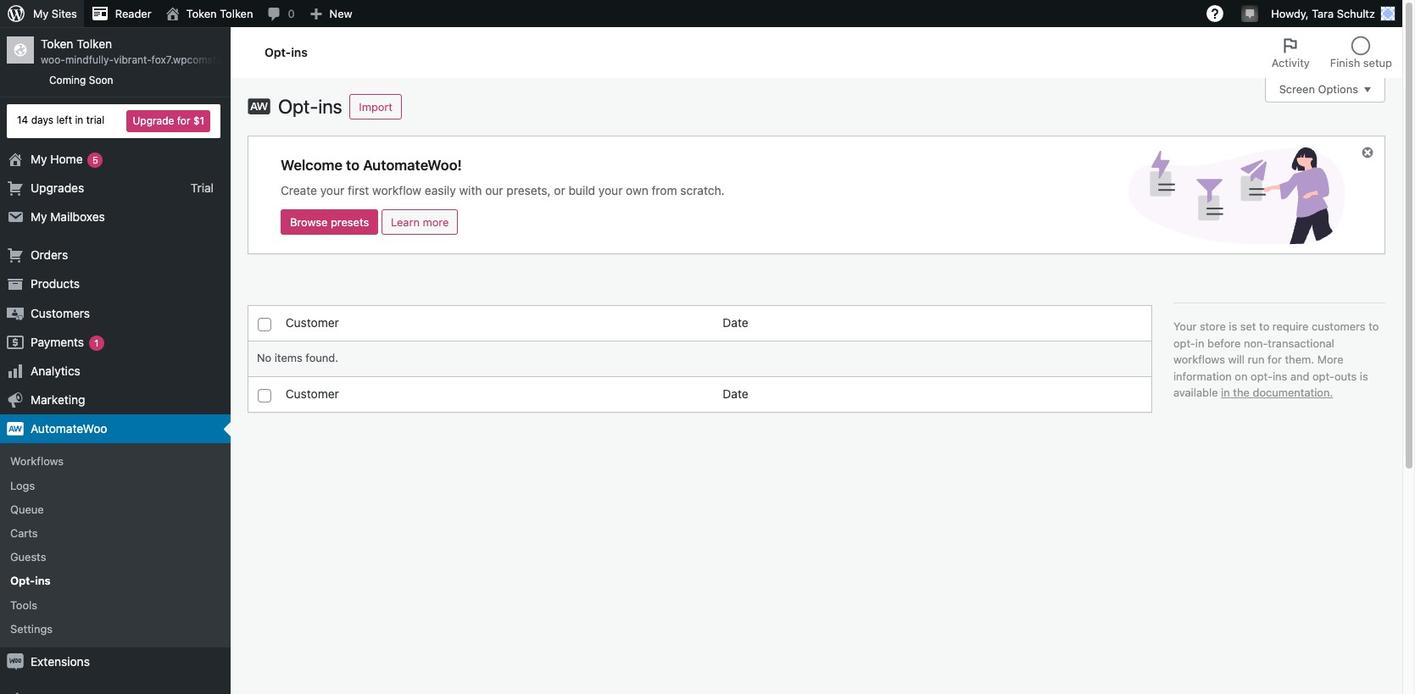 Task type: locate. For each thing, give the bounding box(es) containing it.
settings
[[10, 622, 53, 636]]

my down upgrades
[[31, 209, 47, 224]]

2 vertical spatial opt-ins
[[10, 574, 51, 588]]

tab list containing activity
[[1262, 27, 1403, 78]]

in up "workflows"
[[1196, 336, 1205, 350]]

tools
[[10, 598, 37, 612]]

more
[[423, 216, 449, 229]]

token up woo-
[[41, 36, 73, 51]]

0 horizontal spatial for
[[177, 114, 190, 127]]

marketing
[[31, 393, 85, 407]]

opt- down "your"
[[1174, 336, 1196, 350]]

transactional
[[1268, 336, 1335, 350]]

1 horizontal spatial tolken
[[220, 7, 253, 20]]

your left "first"
[[320, 183, 344, 198]]

2 vertical spatial opt-
[[10, 574, 35, 588]]

trial
[[86, 114, 105, 126]]

1 horizontal spatial opt-
[[1251, 369, 1273, 383]]

opt-ins link
[[0, 569, 231, 593]]

0 vertical spatial date
[[723, 316, 748, 330]]

0 horizontal spatial token
[[41, 36, 73, 51]]

upgrade for $1 button
[[127, 110, 210, 132]]

trial
[[191, 180, 214, 195]]

1 horizontal spatial token
[[186, 7, 217, 20]]

import link
[[350, 94, 402, 120]]

ins left 'import' link
[[318, 95, 342, 118]]

customer up found.
[[286, 316, 339, 330]]

opt-
[[1174, 336, 1196, 350], [1251, 369, 1273, 383], [1313, 369, 1335, 383]]

easily
[[425, 183, 456, 198]]

toolbar navigation
[[0, 0, 1403, 31]]

ins down guests
[[35, 574, 51, 588]]

tolken
[[220, 7, 253, 20], [77, 36, 112, 51]]

2 horizontal spatial in
[[1221, 386, 1230, 400]]

your left own
[[599, 183, 623, 198]]

for right run
[[1268, 353, 1282, 366]]

my
[[33, 7, 49, 20], [31, 151, 47, 166], [31, 209, 47, 224]]

ins up in the documentation.
[[1273, 369, 1288, 383]]

guests link
[[0, 545, 231, 569]]

1 horizontal spatial in
[[1196, 336, 1205, 350]]

0 vertical spatial opt-ins
[[265, 45, 308, 59]]

upgrade
[[133, 114, 174, 127]]

token inside "toolbar" navigation
[[186, 7, 217, 20]]

1 vertical spatial in
[[1196, 336, 1205, 350]]

opt- up the welcome
[[278, 95, 318, 118]]

for inside "button"
[[177, 114, 190, 127]]

new
[[330, 7, 352, 20]]

0 vertical spatial token
[[186, 7, 217, 20]]

0 vertical spatial my
[[33, 7, 49, 20]]

in the documentation.
[[1221, 386, 1333, 400]]

my home 5
[[31, 151, 98, 166]]

1 vertical spatial for
[[1268, 353, 1282, 366]]

in left the
[[1221, 386, 1230, 400]]

date
[[723, 316, 748, 330], [723, 387, 748, 401]]

0 horizontal spatial is
[[1229, 320, 1237, 333]]

token inside token tolken woo-mindfully-vibrant-fox7.wpcomstaging.com coming soon
[[41, 36, 73, 51]]

in right the left
[[75, 114, 83, 126]]

them.
[[1285, 353, 1314, 366]]

activity button
[[1262, 27, 1320, 78]]

in the documentation. link
[[1221, 386, 1333, 400]]

opt-ins inside 'link'
[[10, 574, 51, 588]]

0 vertical spatial customer
[[286, 316, 339, 330]]

soon
[[89, 74, 113, 86]]

tolken inside token tolken woo-mindfully-vibrant-fox7.wpcomstaging.com coming soon
[[77, 36, 112, 51]]

logs link
[[0, 474, 231, 498]]

create your first workflow easily with our presets, or build your own from scratch.
[[281, 183, 725, 198]]

my mailboxes
[[31, 209, 105, 224]]

None checkbox
[[258, 389, 271, 403]]

welcome
[[281, 157, 343, 174]]

for left $1
[[177, 114, 190, 127]]

token
[[186, 7, 217, 20], [41, 36, 73, 51]]

0 vertical spatial for
[[177, 114, 190, 127]]

options
[[1318, 83, 1358, 96]]

2 vertical spatial in
[[1221, 386, 1230, 400]]

1 vertical spatial my
[[31, 151, 47, 166]]

non-
[[1244, 336, 1268, 350]]

tara
[[1312, 7, 1334, 20]]

opt-ins up the welcome
[[278, 95, 342, 118]]

vibrant-
[[114, 54, 151, 66]]

is left the set
[[1229, 320, 1237, 333]]

1 vertical spatial customer
[[286, 387, 339, 401]]

tolken inside token tolken link
[[220, 7, 253, 20]]

opt-
[[265, 45, 291, 59], [278, 95, 318, 118], [10, 574, 35, 588]]

0 vertical spatial in
[[75, 114, 83, 126]]

analytics link
[[0, 357, 231, 386]]

token tolken link
[[158, 0, 260, 27]]

0 horizontal spatial to
[[346, 157, 360, 174]]

my left sites
[[33, 7, 49, 20]]

customer
[[286, 316, 339, 330], [286, 387, 339, 401]]

no
[[257, 351, 272, 364]]

$1
[[193, 114, 204, 127]]

None checkbox
[[258, 318, 271, 331]]

0 horizontal spatial your
[[320, 183, 344, 198]]

presets,
[[507, 183, 551, 198]]

learn
[[391, 216, 420, 229]]

0 horizontal spatial tolken
[[77, 36, 112, 51]]

reader link
[[84, 0, 158, 27]]

scratch.
[[680, 183, 725, 198]]

found.
[[306, 351, 338, 364]]

customers link
[[0, 299, 231, 328]]

workflows
[[10, 455, 64, 468]]

opt- down run
[[1251, 369, 1273, 383]]

for
[[177, 114, 190, 127], [1268, 353, 1282, 366]]

ins inside opt-ins 'link'
[[35, 574, 51, 588]]

tolken up "mindfully-"
[[77, 36, 112, 51]]

notification image
[[1243, 6, 1257, 20]]

my for my mailboxes
[[31, 209, 47, 224]]

customers
[[1312, 320, 1366, 333]]

2 date from the top
[[723, 387, 748, 401]]

opt- down 0 link
[[265, 45, 291, 59]]

1 horizontal spatial your
[[599, 183, 623, 198]]

1 horizontal spatial is
[[1360, 369, 1368, 383]]

orders link
[[0, 241, 231, 270]]

presets
[[331, 216, 369, 229]]

14
[[17, 114, 28, 126]]

1 vertical spatial is
[[1360, 369, 1368, 383]]

1 vertical spatial token
[[41, 36, 73, 51]]

to right the set
[[1259, 320, 1270, 333]]

your
[[320, 183, 344, 198], [599, 183, 623, 198]]

token up fox7.wpcomstaging.com
[[186, 7, 217, 20]]

my sites link
[[0, 0, 84, 27]]

tolken for token tolken woo-mindfully-vibrant-fox7.wpcomstaging.com coming soon
[[77, 36, 112, 51]]

setup
[[1363, 56, 1392, 70]]

1 vertical spatial date
[[723, 387, 748, 401]]

0 horizontal spatial opt-
[[1174, 336, 1196, 350]]

from
[[652, 183, 677, 198]]

my left home
[[31, 151, 47, 166]]

opt-ins down 0
[[265, 45, 308, 59]]

2 horizontal spatial to
[[1369, 320, 1379, 333]]

0 horizontal spatial in
[[75, 114, 83, 126]]

1 vertical spatial tolken
[[77, 36, 112, 51]]

to right the customers
[[1369, 320, 1379, 333]]

is right outs
[[1360, 369, 1368, 383]]

0 vertical spatial is
[[1229, 320, 1237, 333]]

settings link
[[0, 617, 231, 641]]

1 horizontal spatial for
[[1268, 353, 1282, 366]]

my for my sites
[[33, 7, 49, 20]]

or
[[554, 183, 565, 198]]

workflows
[[1174, 353, 1225, 366]]

opt- down more
[[1313, 369, 1335, 383]]

0 vertical spatial tolken
[[220, 7, 253, 20]]

customer down found.
[[286, 387, 339, 401]]

screen
[[1279, 83, 1315, 96]]

opt- up the tools
[[10, 574, 35, 588]]

tab list
[[1262, 27, 1403, 78]]

to
[[346, 157, 360, 174], [1259, 320, 1270, 333], [1369, 320, 1379, 333]]

2 horizontal spatial opt-
[[1313, 369, 1335, 383]]

tolken left 0 link
[[220, 7, 253, 20]]

0
[[288, 7, 295, 20]]

token tolken
[[186, 7, 253, 20]]

1 horizontal spatial to
[[1259, 320, 1270, 333]]

products link
[[0, 270, 231, 299]]

1
[[94, 337, 99, 348]]

opt-ins down guests
[[10, 574, 51, 588]]

2 vertical spatial my
[[31, 209, 47, 224]]

my inside "toolbar" navigation
[[33, 7, 49, 20]]

to up "first"
[[346, 157, 360, 174]]



Task type: vqa. For each thing, say whether or not it's contained in the screenshot.
"My"
yes



Task type: describe. For each thing, give the bounding box(es) containing it.
5
[[92, 154, 98, 165]]

on
[[1235, 369, 1248, 383]]

screen options
[[1279, 83, 1358, 96]]

welcome to automatewoo!
[[281, 157, 462, 174]]

woo-
[[41, 54, 65, 66]]

1 customer from the top
[[286, 316, 339, 330]]

build
[[569, 183, 595, 198]]

1 your from the left
[[320, 183, 344, 198]]

learn more
[[391, 216, 449, 229]]

home
[[50, 151, 83, 166]]

upgrades
[[31, 180, 84, 195]]

carts
[[10, 527, 38, 540]]

run
[[1248, 353, 1265, 366]]

fox7.wpcomstaging.com
[[151, 54, 266, 66]]

automatewoo!
[[363, 157, 462, 174]]

your
[[1174, 320, 1197, 333]]

1 vertical spatial opt-
[[278, 95, 318, 118]]

marketing link
[[0, 386, 231, 415]]

logs
[[10, 479, 35, 492]]

our
[[485, 183, 503, 198]]

days
[[31, 114, 53, 126]]

extensions
[[31, 655, 90, 669]]

orders
[[31, 248, 68, 262]]

1 date from the top
[[723, 316, 748, 330]]

set
[[1240, 320, 1256, 333]]

payments 1
[[31, 335, 99, 349]]

ins down 0
[[291, 45, 308, 59]]

14 days left in trial
[[17, 114, 105, 126]]

finish setup button
[[1320, 27, 1403, 78]]

token for token tolken
[[186, 7, 217, 20]]

left
[[56, 114, 72, 126]]

browse presets link
[[281, 210, 378, 235]]

new link
[[302, 0, 359, 27]]

automatewoo link
[[0, 415, 231, 444]]

workflow
[[372, 183, 422, 198]]

require
[[1273, 320, 1309, 333]]

information
[[1174, 369, 1232, 383]]

howdy,
[[1271, 7, 1309, 20]]

no items found.
[[257, 351, 338, 364]]

my for my home 5
[[31, 151, 47, 166]]

workflows link
[[0, 450, 231, 474]]

will
[[1228, 353, 1245, 366]]

outs
[[1335, 369, 1357, 383]]

reader
[[115, 7, 151, 20]]

opt- inside 'link'
[[10, 574, 35, 588]]

queue link
[[0, 498, 231, 522]]

customers
[[31, 306, 90, 320]]

guests
[[10, 550, 46, 564]]

my sites
[[33, 7, 77, 20]]

available
[[1174, 386, 1218, 400]]

1 vertical spatial opt-ins
[[278, 95, 342, 118]]

2 your from the left
[[599, 183, 623, 198]]

coming
[[49, 74, 86, 86]]

ins inside your store is set to require customers to opt-in before non-transactional workflows will run for them. more information on opt-ins and opt-outs is available
[[1273, 369, 1288, 383]]

screen options button
[[1265, 77, 1386, 103]]

tools link
[[0, 593, 231, 617]]

tolken for token tolken
[[220, 7, 253, 20]]

before
[[1208, 336, 1241, 350]]

activity
[[1272, 56, 1310, 70]]

upgrade for $1
[[133, 114, 204, 127]]

schultz
[[1337, 7, 1375, 20]]

0 vertical spatial opt-
[[265, 45, 291, 59]]

payments
[[31, 335, 84, 349]]

queue
[[10, 503, 44, 516]]

0 link
[[260, 0, 302, 27]]

2 customer from the top
[[286, 387, 339, 401]]

finish setup
[[1330, 56, 1392, 70]]

for inside your store is set to require customers to opt-in before non-transactional workflows will run for them. more information on opt-ins and opt-outs is available
[[1268, 353, 1282, 366]]

in inside your store is set to require customers to opt-in before non-transactional workflows will run for them. more information on opt-ins and opt-outs is available
[[1196, 336, 1205, 350]]

and
[[1291, 369, 1310, 383]]

sites
[[52, 7, 77, 20]]

create
[[281, 183, 317, 198]]

own
[[626, 183, 648, 198]]

first
[[348, 183, 369, 198]]

main menu navigation
[[0, 27, 266, 694]]

your store is set to require customers to opt-in before non-transactional workflows will run for them. more information on opt-ins and opt-outs is available
[[1174, 320, 1379, 400]]

browse presets
[[290, 216, 369, 229]]

howdy, tara schultz
[[1271, 7, 1375, 20]]

mindfully-
[[65, 54, 114, 66]]

items
[[275, 351, 303, 364]]

token for token tolken woo-mindfully-vibrant-fox7.wpcomstaging.com coming soon
[[41, 36, 73, 51]]

browse
[[290, 216, 328, 229]]

analytics
[[31, 364, 80, 378]]

store
[[1200, 320, 1226, 333]]

finish
[[1330, 56, 1360, 70]]

mailboxes
[[50, 209, 105, 224]]

with
[[459, 183, 482, 198]]

token tolken woo-mindfully-vibrant-fox7.wpcomstaging.com coming soon
[[41, 36, 266, 86]]

in inside main menu navigation
[[75, 114, 83, 126]]



